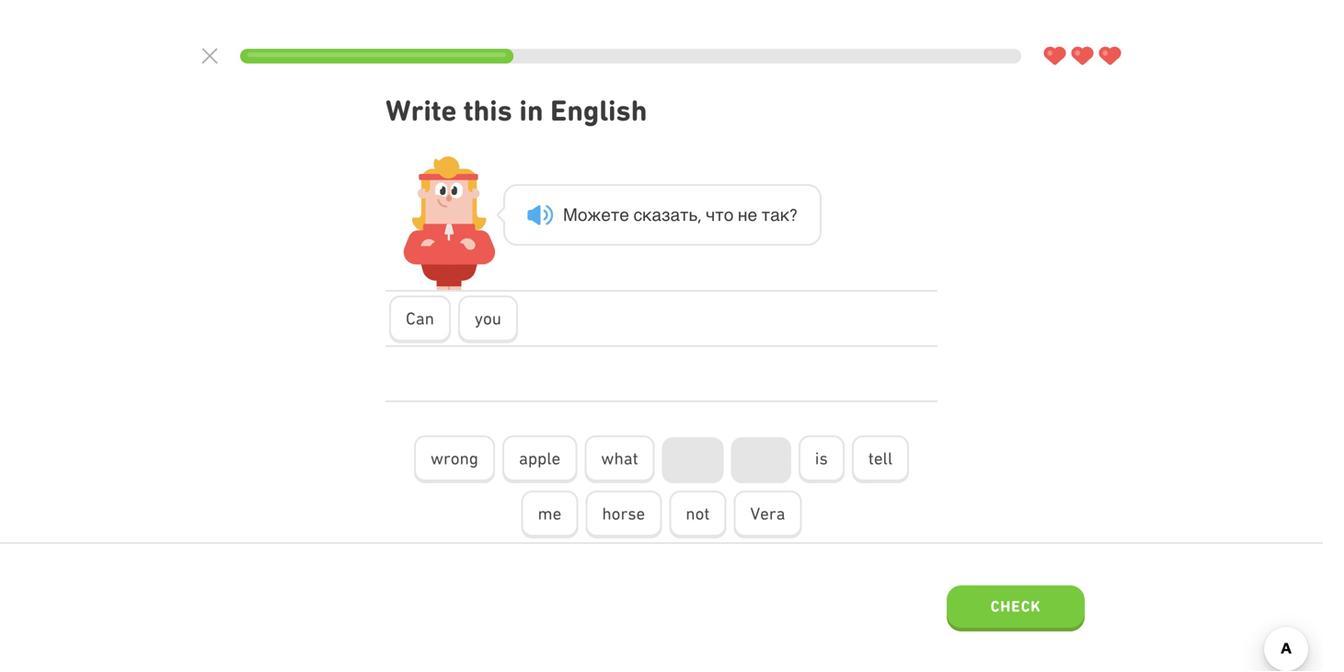 Task type: describe. For each thing, give the bounding box(es) containing it.
you button
[[458, 296, 518, 343]]

ч
[[706, 205, 715, 225]]

с
[[634, 205, 643, 225]]

what button
[[585, 435, 655, 483]]

is button
[[799, 435, 845, 483]]

ь
[[689, 205, 698, 225]]

can button
[[389, 296, 451, 343]]

з
[[662, 205, 671, 225]]

2 е from the left
[[620, 205, 630, 225]]

3 т from the left
[[715, 205, 724, 225]]

in
[[520, 93, 544, 127]]

what
[[601, 448, 639, 468]]

is
[[815, 448, 828, 468]]

horse button
[[586, 491, 662, 538]]

1 к from the left
[[643, 205, 652, 225]]

wrong button
[[414, 435, 495, 483]]

2 о from the left
[[724, 205, 734, 225]]

me
[[538, 504, 562, 523]]

this
[[464, 93, 513, 127]]

horse
[[602, 504, 646, 523]]

2 к from the left
[[780, 205, 790, 225]]

tell
[[869, 448, 893, 468]]

you
[[475, 308, 502, 328]]

wrong
[[431, 448, 479, 468]]



Task type: locate. For each thing, give the bounding box(es) containing it.
о
[[578, 205, 588, 225], [724, 205, 734, 225]]

4 т from the left
[[762, 205, 771, 225]]

ч т о
[[706, 205, 734, 225]]

к
[[643, 205, 652, 225], [780, 205, 790, 225]]

м
[[563, 205, 578, 225]]

not
[[686, 504, 710, 523]]

apple button
[[503, 435, 577, 483]]

а left ?
[[771, 205, 780, 225]]

т left ","
[[680, 205, 689, 225]]

0 horizontal spatial о
[[578, 205, 588, 225]]

2 а from the left
[[671, 205, 680, 225]]

progress bar
[[240, 49, 1022, 64]]

е
[[601, 205, 611, 225], [620, 205, 630, 225], [748, 205, 758, 225]]

1 о from the left
[[578, 205, 588, 225]]

1 е from the left
[[601, 205, 611, 225]]

н
[[738, 205, 748, 225]]

3 е from the left
[[748, 205, 758, 225]]

о left н at the top of page
[[724, 205, 734, 225]]

write
[[386, 93, 457, 127]]

а right "с"
[[652, 205, 662, 225]]

apple
[[519, 448, 561, 468]]

0 horizontal spatial е
[[601, 205, 611, 225]]

1 т from the left
[[611, 205, 620, 225]]

ж
[[588, 205, 601, 225]]

me button
[[522, 491, 578, 538]]

т
[[611, 205, 620, 225], [680, 205, 689, 225], [715, 205, 724, 225], [762, 205, 771, 225]]

к left з
[[643, 205, 652, 225]]

english
[[551, 93, 648, 127]]

1 horizontal spatial о
[[724, 205, 734, 225]]

а left ь
[[671, 205, 680, 225]]

1 а from the left
[[652, 205, 662, 225]]

tell button
[[852, 435, 910, 483]]

,
[[698, 205, 702, 225]]

can
[[406, 308, 434, 328]]

т right ","
[[715, 205, 724, 225]]

check
[[991, 597, 1042, 615]]

м о ж е т е с к а з а т ь ,
[[563, 205, 702, 225]]

н е т а к ?
[[738, 205, 798, 225]]

о left "с"
[[578, 205, 588, 225]]

т right н at the top of page
[[762, 205, 771, 225]]

write this in english
[[386, 93, 648, 127]]

check button
[[947, 585, 1085, 632]]

not button
[[669, 491, 727, 538]]

3 а from the left
[[771, 205, 780, 225]]

2 horizontal spatial а
[[771, 205, 780, 225]]

1 horizontal spatial к
[[780, 205, 790, 225]]

к right н at the top of page
[[780, 205, 790, 225]]

0 horizontal spatial а
[[652, 205, 662, 225]]

vera button
[[734, 491, 802, 538]]

0 horizontal spatial к
[[643, 205, 652, 225]]

2 horizontal spatial е
[[748, 205, 758, 225]]

2 т from the left
[[680, 205, 689, 225]]

1 horizontal spatial а
[[671, 205, 680, 225]]

vera
[[751, 504, 786, 523]]

а
[[652, 205, 662, 225], [671, 205, 680, 225], [771, 205, 780, 225]]

?
[[790, 205, 798, 225]]

т right ж
[[611, 205, 620, 225]]

1 horizontal spatial е
[[620, 205, 630, 225]]



Task type: vqa. For each thing, say whether or not it's contained in the screenshot.
THE Ё
no



